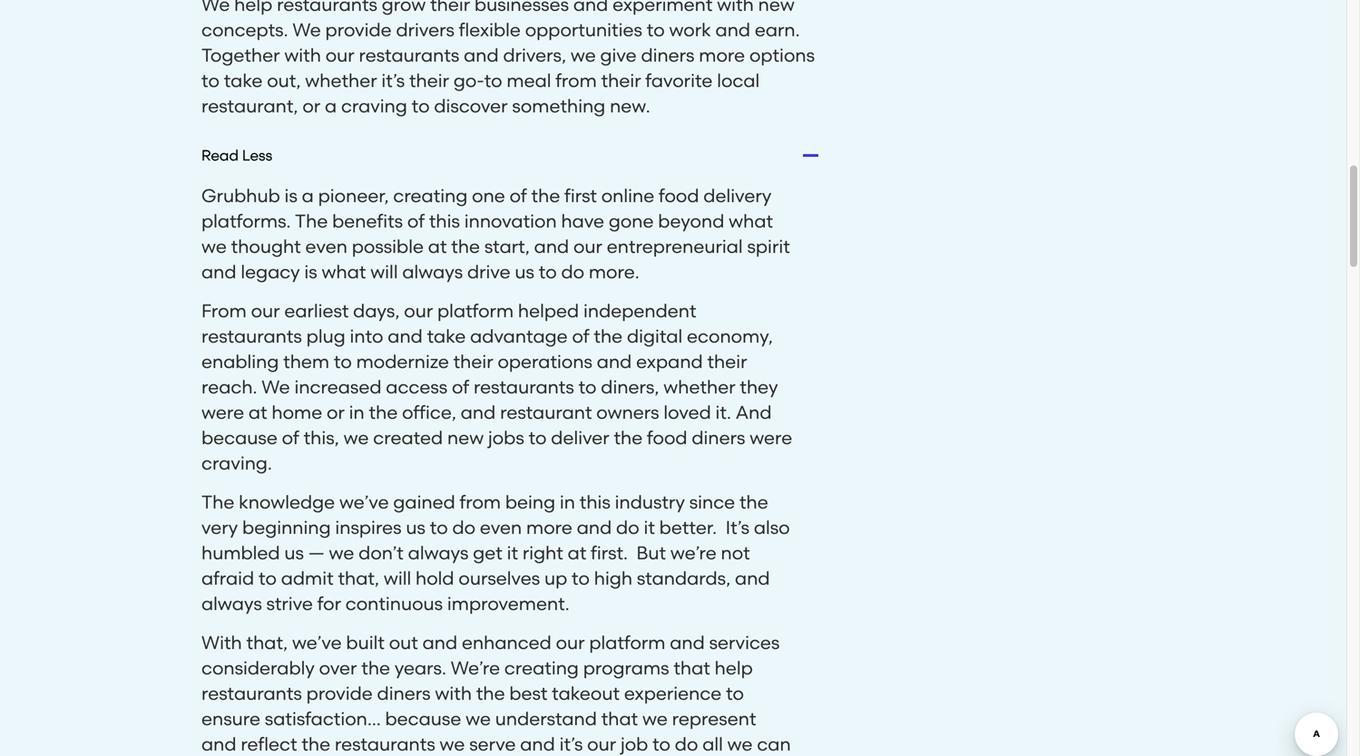 Task type: vqa. For each thing, say whether or not it's contained in the screenshot.
365,000
no



Task type: locate. For each thing, give the bounding box(es) containing it.
new left jobs
[[447, 427, 484, 449]]

less
[[242, 147, 272, 164]]

1 horizontal spatial platform
[[589, 633, 666, 654]]

even
[[305, 236, 348, 258], [480, 517, 522, 539]]

and
[[736, 402, 772, 424]]

1 horizontal spatial a
[[325, 95, 337, 117]]

with up options
[[717, 0, 754, 15]]

that, down don't
[[338, 568, 379, 590]]

0 horizontal spatial in
[[349, 402, 365, 424]]

it.
[[716, 402, 731, 424]]

more
[[699, 44, 745, 66], [526, 517, 573, 539]]

we've inside with that, we've built out and enhanced our platform and services considerably over the years. we're creating programs that help restaurants provide diners with the best takeout experience to ensure satisfaction… because we understand that we represent and reflect the restaurants we serve and it's our job to do all we
[[292, 633, 342, 654]]

1 horizontal spatial more
[[699, 44, 745, 66]]

restaurant
[[500, 402, 592, 424]]

to down together
[[201, 70, 220, 92]]

1 horizontal spatial from
[[556, 70, 597, 92]]

we're
[[671, 543, 717, 565]]

0 vertical spatial with
[[717, 0, 754, 15]]

thought
[[231, 236, 301, 258]]

experience
[[624, 683, 722, 705]]

do
[[561, 261, 585, 283], [452, 517, 476, 539], [616, 517, 640, 539], [675, 734, 698, 756]]

1 horizontal spatial we
[[262, 377, 290, 398]]

1 horizontal spatial this
[[580, 492, 611, 514]]

but
[[637, 543, 666, 565]]

we're
[[451, 658, 500, 680]]

diners down "it."
[[692, 427, 745, 449]]

will inside the knowledge we've gained from being in this industry since the very beginning inspires us to do even more and do it better.  it's also humbled us — we don't always get it right at first.  but we're not afraid to admit that, will hold ourselves up to high standards, and always strive for continuous improvement.
[[384, 568, 411, 590]]

diners inside we help restaurants grow their businesses and experiment with new concepts. we provide drivers flexible opportunities to work and earn. together with our restaurants and drivers, we give diners more options to take out, whether it's their go-to meal from their favorite local restaurant, or a craving to discover something new.
[[641, 44, 695, 66]]

best
[[509, 683, 548, 705]]

increased
[[294, 377, 382, 398]]

2 vertical spatial we
[[262, 377, 290, 398]]

with down we're
[[435, 683, 472, 705]]

flexible
[[459, 19, 521, 41]]

beyond
[[658, 211, 725, 232]]

at inside the knowledge we've gained from being in this industry since the very beginning inspires us to do even more and do it better.  it's also humbled us — we don't always get it right at first.  but we're not afraid to admit that, will hold ourselves up to high standards, and always strive for continuous improvement.
[[568, 543, 587, 565]]

0 horizontal spatial more
[[526, 517, 573, 539]]

platform up programs
[[589, 633, 666, 654]]

what
[[729, 211, 773, 232], [322, 261, 366, 283]]

or inside we help restaurants grow their businesses and experiment with new concepts. we provide drivers flexible opportunities to work and earn. together with our restaurants and drivers, we give diners more options to take out, whether it's their go-to meal from their favorite local restaurant, or a craving to discover something new.
[[303, 95, 321, 117]]

0 horizontal spatial or
[[303, 95, 321, 117]]

is right grubhub
[[285, 185, 298, 207]]

1 vertical spatial provide
[[306, 683, 373, 705]]

ourselves
[[459, 568, 540, 590]]

0 horizontal spatial us
[[284, 543, 304, 565]]

office,
[[402, 402, 456, 424]]

do left more.
[[561, 261, 585, 283]]

0 horizontal spatial even
[[305, 236, 348, 258]]

our up craving
[[326, 44, 355, 66]]

0 vertical spatial us
[[515, 261, 535, 283]]

1 vertical spatial it
[[507, 543, 518, 565]]

1 vertical spatial at
[[249, 402, 267, 424]]

1 horizontal spatial because
[[385, 709, 461, 731]]

1 vertical spatial diners
[[692, 427, 745, 449]]

we've up inspires
[[339, 492, 389, 514]]

even down benefits
[[305, 236, 348, 258]]

in down increased
[[349, 402, 365, 424]]

that, up considerably
[[246, 633, 288, 654]]

we up home
[[262, 377, 290, 398]]

0 horizontal spatial a
[[302, 185, 314, 207]]

one
[[472, 185, 505, 207]]

a
[[325, 95, 337, 117], [302, 185, 314, 207]]

platform inside 'from our earliest days, our platform helped independent restaurants plug into and take advantage of the digital economy, enabling them to modernize their operations and expand their reach. we increased access of restaurants to diners, whether they were at home or in the office, and restaurant owners loved it. and because of this, we created new jobs to deliver the food diners were craving.'
[[437, 300, 514, 322]]

creating up best
[[505, 658, 579, 680]]

1 vertical spatial this
[[580, 492, 611, 514]]

food up the beyond
[[659, 185, 699, 207]]

we've inside the knowledge we've gained from being in this industry since the very beginning inspires us to do even more and do it better.  it's also humbled us — we don't always get it right at first.  but we're not afraid to admit that, will hold ourselves up to high standards, and always strive for continuous improvement.
[[339, 492, 389, 514]]

1 horizontal spatial even
[[480, 517, 522, 539]]

we've up over
[[292, 633, 342, 654]]

0 horizontal spatial new
[[447, 427, 484, 449]]

1 horizontal spatial it
[[644, 517, 655, 539]]

to up helped
[[539, 261, 557, 283]]

drive
[[467, 261, 511, 283]]

in right being
[[560, 492, 575, 514]]

1 horizontal spatial in
[[560, 492, 575, 514]]

their down give
[[601, 70, 641, 92]]

0 vertical spatial were
[[201, 402, 244, 424]]

0 horizontal spatial it's
[[382, 70, 405, 92]]

built
[[346, 633, 385, 654]]

0 vertical spatial creating
[[393, 185, 468, 207]]

of
[[510, 185, 527, 207], [407, 211, 425, 232], [572, 326, 590, 348], [452, 377, 469, 398], [282, 427, 299, 449]]

the down satisfaction…
[[302, 734, 330, 756]]

1 vertical spatial will
[[384, 568, 411, 590]]

our inside grubhub is a pioneer, creating one of the first online food delivery platforms. the benefits of this innovation have gone beyond what we thought even possible at the start, and our entrepreneurial spirit and legacy is what will always drive us to do more.
[[574, 236, 603, 258]]

we left serve
[[440, 734, 465, 756]]

0 horizontal spatial take
[[224, 70, 263, 92]]

it's
[[382, 70, 405, 92], [560, 734, 583, 756]]

gained
[[393, 492, 455, 514]]

provide down over
[[306, 683, 373, 705]]

or right restaurant,
[[303, 95, 321, 117]]

0 horizontal spatial help
[[234, 0, 273, 15]]

0 horizontal spatial platform
[[437, 300, 514, 322]]

because inside 'from our earliest days, our platform helped independent restaurants plug into and take advantage of the digital economy, enabling them to modernize their operations and expand their reach. we increased access of restaurants to diners, whether they were at home or in the office, and restaurant owners loved it. and because of this, we created new jobs to deliver the food diners were craving.'
[[201, 427, 278, 449]]

legacy
[[241, 261, 300, 283]]

not
[[721, 543, 750, 565]]

the down independent
[[594, 326, 623, 348]]

1 vertical spatial that
[[601, 709, 638, 731]]

diners inside 'from our earliest days, our platform helped independent restaurants plug into and take advantage of the digital economy, enabling them to modernize their operations and expand their reach. we increased access of restaurants to diners, whether they were at home or in the office, and restaurant owners loved it. and because of this, we created new jobs to deliver the food diners were craving.'
[[692, 427, 745, 449]]

this left innovation
[[429, 211, 460, 232]]

we inside 'from our earliest days, our platform helped independent restaurants plug into and take advantage of the digital economy, enabling them to modernize their operations and expand their reach. we increased access of restaurants to diners, whether they were at home or in the office, and restaurant owners loved it. and because of this, we created new jobs to deliver the food diners were craving.'
[[344, 427, 369, 449]]

new
[[758, 0, 795, 15], [447, 427, 484, 449]]

us
[[515, 261, 535, 283], [406, 517, 426, 539], [284, 543, 304, 565]]

1 horizontal spatial whether
[[664, 377, 736, 398]]

continuous
[[346, 594, 443, 615]]

0 vertical spatial will
[[370, 261, 398, 283]]

at right possible
[[428, 236, 447, 258]]

that,
[[338, 568, 379, 590], [246, 633, 288, 654]]

provide down grow
[[325, 19, 392, 41]]

we've for over
[[292, 633, 342, 654]]

our right the days, at the left
[[404, 300, 433, 322]]

help inside with that, we've built out and enhanced our platform and services considerably over the years. we're creating programs that help restaurants provide diners with the best takeout experience to ensure satisfaction… because we understand that we represent and reflect the restaurants we serve and it's our job to do all we
[[715, 658, 753, 680]]

will
[[370, 261, 398, 283], [384, 568, 411, 590]]

us inside grubhub is a pioneer, creating one of the first online food delivery platforms. the benefits of this innovation have gone beyond what we thought even possible at the start, and our entrepreneurial spirit and legacy is what will always drive us to do more.
[[515, 261, 535, 283]]

restaurants left grow
[[277, 0, 378, 15]]

and up high in the bottom left of the page
[[577, 517, 612, 539]]

to right job
[[653, 734, 671, 756]]

always down "afraid"
[[201, 594, 262, 615]]

to
[[647, 19, 665, 41], [201, 70, 220, 92], [484, 70, 502, 92], [412, 95, 430, 117], [539, 261, 557, 283], [334, 351, 352, 373], [579, 377, 597, 398], [529, 427, 547, 449], [430, 517, 448, 539], [259, 568, 277, 590], [572, 568, 590, 590], [726, 683, 744, 705], [653, 734, 671, 756]]

wrp image
[[803, 154, 818, 157]]

we've
[[339, 492, 389, 514], [292, 633, 342, 654]]

being
[[505, 492, 556, 514]]

we up concepts.
[[201, 0, 230, 15]]

1 vertical spatial we
[[293, 19, 321, 41]]

it's down understand
[[560, 734, 583, 756]]

it right get
[[507, 543, 518, 565]]

operations
[[498, 351, 593, 373]]

admit
[[281, 568, 334, 590]]

0 horizontal spatial what
[[322, 261, 366, 283]]

we inside grubhub is a pioneer, creating one of the first online food delivery platforms. the benefits of this innovation have gone beyond what we thought even possible at the start, and our entrepreneurial spirit and legacy is what will always drive us to do more.
[[201, 236, 227, 258]]

to up strive
[[259, 568, 277, 590]]

1 horizontal spatial take
[[427, 326, 466, 348]]

industry
[[615, 492, 685, 514]]

platform down drive
[[437, 300, 514, 322]]

1 horizontal spatial help
[[715, 658, 753, 680]]

0 vertical spatial diners
[[641, 44, 695, 66]]

experiment
[[613, 0, 713, 15]]

the
[[295, 211, 328, 232], [201, 492, 234, 514]]

the down we're
[[476, 683, 505, 705]]

standards,
[[637, 568, 731, 590]]

0 horizontal spatial this
[[429, 211, 460, 232]]

and up jobs
[[461, 402, 496, 424]]

1 vertical spatial more
[[526, 517, 573, 539]]

is up earliest
[[304, 261, 317, 283]]

creating
[[393, 185, 468, 207], [505, 658, 579, 680]]

0 horizontal spatial with
[[284, 44, 321, 66]]

0 vertical spatial in
[[349, 402, 365, 424]]

independent
[[584, 300, 697, 322]]

deliver
[[551, 427, 610, 449]]

our up takeout
[[556, 633, 585, 654]]

1 vertical spatial we've
[[292, 633, 342, 654]]

our down the "have"
[[574, 236, 603, 258]]

restaurants
[[277, 0, 378, 15], [359, 44, 460, 66], [201, 326, 302, 348], [474, 377, 574, 398], [201, 683, 302, 705], [335, 734, 435, 756]]

with up out,
[[284, 44, 321, 66]]

1 vertical spatial whether
[[664, 377, 736, 398]]

this,
[[304, 427, 339, 449]]

our left job
[[587, 734, 616, 756]]

0 vertical spatial is
[[285, 185, 298, 207]]

to left diners,
[[579, 377, 597, 398]]

0 vertical spatial what
[[729, 211, 773, 232]]

creating inside grubhub is a pioneer, creating one of the first online food delivery platforms. the benefits of this innovation have gone beyond what we thought even possible at the start, and our entrepreneurial spirit and legacy is what will always drive us to do more.
[[393, 185, 468, 207]]

economy,
[[687, 326, 773, 348]]

more inside we help restaurants grow their businesses and experiment with new concepts. we provide drivers flexible opportunities to work and earn. together with our restaurants and drivers, we give diners more options to take out, whether it's their go-to meal from their favorite local restaurant, or a craving to discover something new.
[[699, 44, 745, 66]]

take inside we help restaurants grow their businesses and experiment with new concepts. we provide drivers flexible opportunities to work and earn. together with our restaurants and drivers, we give diners more options to take out, whether it's their go-to meal from their favorite local restaurant, or a craving to discover something new.
[[224, 70, 263, 92]]

1 horizontal spatial were
[[750, 427, 793, 449]]

0 vertical spatial new
[[758, 0, 795, 15]]

home
[[272, 402, 322, 424]]

2 vertical spatial diners
[[377, 683, 431, 705]]

that up experience
[[674, 658, 710, 680]]

1 vertical spatial creating
[[505, 658, 579, 680]]

were down and
[[750, 427, 793, 449]]

more up right
[[526, 517, 573, 539]]

to up discover
[[484, 70, 502, 92]]

1 vertical spatial that,
[[246, 633, 288, 654]]

1 horizontal spatial it's
[[560, 734, 583, 756]]

help
[[234, 0, 273, 15], [715, 658, 753, 680]]

delivery
[[704, 185, 772, 207]]

we up out,
[[293, 19, 321, 41]]

of down home
[[282, 427, 299, 449]]

will down possible
[[370, 261, 398, 283]]

0 horizontal spatial the
[[201, 492, 234, 514]]

0 vertical spatial from
[[556, 70, 597, 92]]

the up created
[[369, 402, 398, 424]]

the up very
[[201, 492, 234, 514]]

1 vertical spatial because
[[385, 709, 461, 731]]

1 horizontal spatial us
[[406, 517, 426, 539]]

do inside grubhub is a pioneer, creating one of the first online food delivery platforms. the benefits of this innovation have gone beyond what we thought even possible at the start, and our entrepreneurial spirit and legacy is what will always drive us to do more.
[[561, 261, 585, 283]]

a left pioneer, on the left top of the page
[[302, 185, 314, 207]]

it
[[644, 517, 655, 539], [507, 543, 518, 565]]

that, inside with that, we've built out and enhanced our platform and services considerably over the years. we're creating programs that help restaurants provide diners with the best takeout experience to ensure satisfaction… because we understand that we represent and reflect the restaurants we serve and it's our job to do all we
[[246, 633, 288, 654]]

of down helped
[[572, 326, 590, 348]]

1 vertical spatial new
[[447, 427, 484, 449]]

1 horizontal spatial that,
[[338, 568, 379, 590]]

always up the hold
[[408, 543, 469, 565]]

0 vertical spatial that
[[674, 658, 710, 680]]

the down owners
[[614, 427, 643, 449]]

reach.
[[201, 377, 257, 398]]

0 horizontal spatial because
[[201, 427, 278, 449]]

provide inside with that, we've built out and enhanced our platform and services considerably over the years. we're creating programs that help restaurants provide diners with the best takeout experience to ensure satisfaction… because we understand that we represent and reflect the restaurants we serve and it's our job to do all we
[[306, 683, 373, 705]]

we right —
[[329, 543, 354, 565]]

restaurants up enabling
[[201, 326, 302, 348]]

1 horizontal spatial is
[[304, 261, 317, 283]]

will up continuous
[[384, 568, 411, 590]]

from
[[556, 70, 597, 92], [460, 492, 501, 514]]

1 vertical spatial it's
[[560, 734, 583, 756]]

diners up favorite
[[641, 44, 695, 66]]

and up diners,
[[597, 351, 632, 373]]

help up concepts.
[[234, 0, 273, 15]]

job
[[621, 734, 648, 756]]

we inside we help restaurants grow their businesses and experiment with new concepts. we provide drivers flexible opportunities to work and earn. together with our restaurants and drivers, we give diners more options to take out, whether it's their go-to meal from their favorite local restaurant, or a craving to discover something new.
[[571, 44, 596, 66]]

0 vertical spatial because
[[201, 427, 278, 449]]

takeout
[[552, 683, 620, 705]]

provide
[[325, 19, 392, 41], [306, 683, 373, 705]]

help down services
[[715, 658, 753, 680]]

more up local
[[699, 44, 745, 66]]

1 vertical spatial help
[[715, 658, 753, 680]]

from our earliest days, our platform helped independent restaurants plug into and take advantage of the digital economy, enabling them to modernize their operations and expand their reach. we increased access of restaurants to diners, whether they were at home or in the office, and restaurant owners loved it. and because of this, we created new jobs to deliver the food diners were craving.
[[201, 300, 793, 475]]

0 horizontal spatial we
[[201, 0, 230, 15]]

1 vertical spatial take
[[427, 326, 466, 348]]

this
[[429, 211, 460, 232], [580, 492, 611, 514]]

and
[[573, 0, 608, 15], [716, 19, 751, 41], [464, 44, 499, 66], [534, 236, 569, 258], [201, 261, 236, 283], [388, 326, 423, 348], [597, 351, 632, 373], [461, 402, 496, 424], [577, 517, 612, 539], [735, 568, 770, 590], [423, 633, 458, 654], [670, 633, 705, 654], [201, 734, 236, 756], [520, 734, 555, 756]]

jobs
[[488, 427, 524, 449]]

understand
[[495, 709, 597, 731]]

their up 'drivers'
[[430, 0, 470, 15]]

help inside we help restaurants grow their businesses and experiment with new concepts. we provide drivers flexible opportunities to work and earn. together with our restaurants and drivers, we give diners more options to take out, whether it's their go-to meal from their favorite local restaurant, or a craving to discover something new.
[[234, 0, 273, 15]]

diners down years.
[[377, 683, 431, 705]]

2 vertical spatial at
[[568, 543, 587, 565]]

out,
[[267, 70, 301, 92]]

0 horizontal spatial creating
[[393, 185, 468, 207]]

creating left one
[[393, 185, 468, 207]]

1 horizontal spatial what
[[729, 211, 773, 232]]

over
[[319, 658, 357, 680]]

their left go- on the left of page
[[409, 70, 449, 92]]

up
[[545, 568, 567, 590]]

1 vertical spatial with
[[284, 44, 321, 66]]

1 vertical spatial from
[[460, 492, 501, 514]]

0 vertical spatial it
[[644, 517, 655, 539]]

or
[[303, 95, 321, 117], [327, 402, 345, 424]]

do inside with that, we've built out and enhanced our platform and services considerably over the years. we're creating programs that help restaurants provide diners with the best takeout experience to ensure satisfaction… because we understand that we represent and reflect the restaurants we serve and it's our job to do all we
[[675, 734, 698, 756]]

2 horizontal spatial we
[[293, 19, 321, 41]]

1 vertical spatial platform
[[589, 633, 666, 654]]

start,
[[485, 236, 530, 258]]

1 horizontal spatial new
[[758, 0, 795, 15]]

always down possible
[[402, 261, 463, 283]]

1 horizontal spatial or
[[327, 402, 345, 424]]

1 horizontal spatial creating
[[505, 658, 579, 680]]

we down platforms.
[[201, 236, 227, 258]]

even inside grubhub is a pioneer, creating one of the first online food delivery platforms. the benefits of this innovation have gone beyond what we thought even possible at the start, and our entrepreneurial spirit and legacy is what will always drive us to do more.
[[305, 236, 348, 258]]

1 vertical spatial even
[[480, 517, 522, 539]]

platform inside with that, we've built out and enhanced our platform and services considerably over the years. we're creating programs that help restaurants provide diners with the best takeout experience to ensure satisfaction… because we understand that we represent and reflect the restaurants we serve and it's our job to do all we
[[589, 633, 666, 654]]

0 vertical spatial whether
[[305, 70, 377, 92]]

diners
[[641, 44, 695, 66], [692, 427, 745, 449], [377, 683, 431, 705]]

0 vertical spatial help
[[234, 0, 273, 15]]

platforms.
[[201, 211, 291, 232]]

access
[[386, 377, 448, 398]]

0 horizontal spatial is
[[285, 185, 298, 207]]

whether up craving
[[305, 70, 377, 92]]

in inside 'from our earliest days, our platform helped independent restaurants plug into and take advantage of the digital economy, enabling them to modernize their operations and expand their reach. we increased access of restaurants to diners, whether they were at home or in the office, and restaurant owners loved it. and because of this, we created new jobs to deliver the food diners were craving.'
[[349, 402, 365, 424]]

new up earn.
[[758, 0, 795, 15]]

at down reach.
[[249, 402, 267, 424]]

helped
[[518, 300, 579, 322]]

whether inside 'from our earliest days, our platform helped independent restaurants plug into and take advantage of the digital economy, enabling them to modernize their operations and expand their reach. we increased access of restaurants to diners, whether they were at home or in the office, and restaurant owners loved it. and because of this, we created new jobs to deliver the food diners were craving.'
[[664, 377, 736, 398]]

this left industry
[[580, 492, 611, 514]]

1 horizontal spatial with
[[435, 683, 472, 705]]

1 vertical spatial the
[[201, 492, 234, 514]]

take up "modernize"
[[427, 326, 466, 348]]

1 vertical spatial is
[[304, 261, 317, 283]]

entrepreneurial
[[607, 236, 743, 258]]

1 vertical spatial food
[[647, 427, 688, 449]]

0 vertical spatial we've
[[339, 492, 389, 514]]

us down start, at the top of page
[[515, 261, 535, 283]]

0 vertical spatial take
[[224, 70, 263, 92]]

pioneer,
[[318, 185, 389, 207]]

0 horizontal spatial from
[[460, 492, 501, 514]]

1 horizontal spatial at
[[428, 236, 447, 258]]

do down industry
[[616, 517, 640, 539]]

0 vertical spatial more
[[699, 44, 745, 66]]

0 vertical spatial this
[[429, 211, 460, 232]]

platform
[[437, 300, 514, 322], [589, 633, 666, 654]]

owners
[[597, 402, 659, 424]]

2 horizontal spatial us
[[515, 261, 535, 283]]

with
[[201, 633, 242, 654]]

we
[[201, 0, 230, 15], [293, 19, 321, 41], [262, 377, 290, 398]]



Task type: describe. For each thing, give the bounding box(es) containing it.
expand
[[636, 351, 703, 373]]

benefits
[[332, 211, 403, 232]]

diners inside with that, we've built out and enhanced our platform and services considerably over the years. we're creating programs that help restaurants provide diners with the best takeout experience to ensure satisfaction… because we understand that we represent and reflect the restaurants we serve and it's our job to do all we
[[377, 683, 431, 705]]

the left the first
[[531, 185, 560, 207]]

food inside grubhub is a pioneer, creating one of the first online food delivery platforms. the benefits of this innovation have gone beyond what we thought even possible at the start, and our entrepreneurial spirit and legacy is what will always drive us to do more.
[[659, 185, 699, 207]]

considerably
[[201, 658, 315, 680]]

to right craving
[[412, 95, 430, 117]]

1 vertical spatial always
[[408, 543, 469, 565]]

go-
[[454, 70, 484, 92]]

read
[[201, 147, 239, 164]]

and up experience
[[670, 633, 705, 654]]

loved
[[664, 402, 711, 424]]

discover
[[434, 95, 508, 117]]

out
[[389, 633, 418, 654]]

and up from
[[201, 261, 236, 283]]

options
[[750, 44, 815, 66]]

favorite
[[646, 70, 713, 92]]

will inside grubhub is a pioneer, creating one of the first online food delivery platforms. the benefits of this innovation have gone beyond what we thought even possible at the start, and our entrepreneurial spirit and legacy is what will always drive us to do more.
[[370, 261, 398, 283]]

whether inside we help restaurants grow their businesses and experiment with new concepts. we provide drivers flexible opportunities to work and earn. together with our restaurants and drivers, we give diners more options to take out, whether it's their go-to meal from their favorite local restaurant, or a craving to discover something new.
[[305, 70, 377, 92]]

all
[[703, 734, 723, 756]]

because inside with that, we've built out and enhanced our platform and services considerably over the years. we're creating programs that help restaurants provide diners with the best takeout experience to ensure satisfaction… because we understand that we represent and reflect the restaurants we serve and it's our job to do all we
[[385, 709, 461, 731]]

the inside the knowledge we've gained from being in this industry since the very beginning inspires us to do even more and do it better.  it's also humbled us — we don't always get it right at first.  but we're not afraid to admit that, will hold ourselves up to high standards, and always strive for continuous improvement.
[[740, 492, 768, 514]]

we down experience
[[643, 709, 668, 731]]

new inside we help restaurants grow their businesses and experiment with new concepts. we provide drivers flexible opportunities to work and earn. together with our restaurants and drivers, we give diners more options to take out, whether it's their go-to meal from their favorite local restaurant, or a craving to discover something new.
[[758, 0, 795, 15]]

with that, we've built out and enhanced our platform and services considerably over the years. we're creating programs that help restaurants provide diners with the best takeout experience to ensure satisfaction… because we understand that we represent and reflect the restaurants we serve and it's our job to do all we
[[201, 633, 791, 757]]

the down built
[[361, 658, 390, 680]]

this inside grubhub is a pioneer, creating one of the first online food delivery platforms. the benefits of this innovation have gone beyond what we thought even possible at the start, and our entrepreneurial spirit and legacy is what will always drive us to do more.
[[429, 211, 460, 232]]

of up office,
[[452, 377, 469, 398]]

a inside we help restaurants grow their businesses and experiment with new concepts. we provide drivers flexible opportunities to work and earn. together with our restaurants and drivers, we give diners more options to take out, whether it's their go-to meal from their favorite local restaurant, or a craving to discover something new.
[[325, 95, 337, 117]]

0 vertical spatial we
[[201, 0, 230, 15]]

food inside 'from our earliest days, our platform helped independent restaurants plug into and take advantage of the digital economy, enabling them to modernize their operations and expand their reach. we increased access of restaurants to diners, whether they were at home or in the office, and restaurant owners loved it. and because of this, we created new jobs to deliver the food diners were craving.'
[[647, 427, 688, 449]]

don't
[[359, 543, 404, 565]]

we up serve
[[466, 709, 491, 731]]

it's inside we help restaurants grow their businesses and experiment with new concepts. we provide drivers flexible opportunities to work and earn. together with our restaurants and drivers, we give diners more options to take out, whether it's their go-to meal from their favorite local restaurant, or a craving to discover something new.
[[382, 70, 405, 92]]

it's
[[726, 517, 750, 539]]

the up drive
[[451, 236, 480, 258]]

at inside 'from our earliest days, our platform helped independent restaurants plug into and take advantage of the digital economy, enabling them to modernize their operations and expand their reach. we increased access of restaurants to diners, whether they were at home or in the office, and restaurant owners loved it. and because of this, we created new jobs to deliver the food diners were craving.'
[[249, 402, 267, 424]]

the inside grubhub is a pioneer, creating one of the first online food delivery platforms. the benefits of this innovation have gone beyond what we thought even possible at the start, and our entrepreneurial spirit and legacy is what will always drive us to do more.
[[295, 211, 328, 232]]

first
[[565, 185, 597, 207]]

1 vertical spatial were
[[750, 427, 793, 449]]

we inside 'from our earliest days, our platform helped independent restaurants plug into and take advantage of the digital economy, enabling them to modernize their operations and expand their reach. we increased access of restaurants to diners, whether they were at home or in the office, and restaurant owners loved it. and because of this, we created new jobs to deliver the food diners were craving.'
[[262, 377, 290, 398]]

or inside 'from our earliest days, our platform helped independent restaurants plug into and take advantage of the digital economy, enabling them to modernize their operations and expand their reach. we increased access of restaurants to diners, whether they were at home or in the office, and restaurant owners loved it. and because of this, we created new jobs to deliver the food diners were craving.'
[[327, 402, 345, 424]]

beginning
[[242, 517, 331, 539]]

of up innovation
[[510, 185, 527, 207]]

gone
[[609, 211, 654, 232]]

right
[[523, 543, 563, 565]]

grubhub is a pioneer, creating one of the first online food delivery platforms. the benefits of this innovation have gone beyond what we thought even possible at the start, and our entrepreneurial spirit and legacy is what will always drive us to do more.
[[201, 185, 790, 283]]

get
[[473, 543, 503, 565]]

and right 'work'
[[716, 19, 751, 41]]

1 horizontal spatial that
[[674, 658, 710, 680]]

opportunities
[[525, 19, 643, 41]]

into
[[350, 326, 383, 348]]

always inside grubhub is a pioneer, creating one of the first online food delivery platforms. the benefits of this innovation have gone beyond what we thought even possible at the start, and our entrepreneurial spirit and legacy is what will always drive us to do more.
[[402, 261, 463, 283]]

knowledge
[[239, 492, 335, 514]]

0 horizontal spatial it
[[507, 543, 518, 565]]

0 horizontal spatial that
[[601, 709, 638, 731]]

together
[[201, 44, 280, 66]]

—
[[308, 543, 325, 565]]

their down economy,
[[707, 351, 747, 373]]

satisfaction…
[[265, 709, 381, 731]]

spirit
[[747, 236, 790, 258]]

our inside we help restaurants grow their businesses and experiment with new concepts. we provide drivers flexible opportunities to work and earn. together with our restaurants and drivers, we give diners more options to take out, whether it's their go-to meal from their favorite local restaurant, or a craving to discover something new.
[[326, 44, 355, 66]]

modernize
[[356, 351, 449, 373]]

that, inside the knowledge we've gained from being in this industry since the very beginning inspires us to do even more and do it better.  it's also humbled us — we don't always get it right at first.  but we're not afraid to admit that, will hold ourselves up to high standards, and always strive for continuous improvement.
[[338, 568, 379, 590]]

to down the restaurant
[[529, 427, 547, 449]]

restaurant,
[[201, 95, 298, 117]]

restaurants down the operations
[[474, 377, 574, 398]]

since
[[690, 492, 735, 514]]

a inside grubhub is a pioneer, creating one of the first online food delivery platforms. the benefits of this innovation have gone beyond what we thought even possible at the start, and our entrepreneurial spirit and legacy is what will always drive us to do more.
[[302, 185, 314, 207]]

advantage
[[470, 326, 568, 348]]

to right up
[[572, 568, 590, 590]]

with inside with that, we've built out and enhanced our platform and services considerably over the years. we're creating programs that help restaurants provide diners with the best takeout experience to ensure satisfaction… because we understand that we represent and reflect the restaurants we serve and it's our job to do all we
[[435, 683, 472, 705]]

at inside grubhub is a pioneer, creating one of the first online food delivery platforms. the benefits of this innovation have gone beyond what we thought even possible at the start, and our entrepreneurial spirit and legacy is what will always drive us to do more.
[[428, 236, 447, 258]]

serve
[[469, 734, 516, 756]]

reflect
[[241, 734, 297, 756]]

to inside grubhub is a pioneer, creating one of the first online food delivery platforms. the benefits of this innovation have gone beyond what we thought even possible at the start, and our entrepreneurial spirit and legacy is what will always drive us to do more.
[[539, 261, 557, 283]]

our down "legacy"
[[251, 300, 280, 322]]

their down advantage
[[453, 351, 493, 373]]

from
[[201, 300, 247, 322]]

and down understand
[[520, 734, 555, 756]]

humbled
[[201, 543, 280, 565]]

grubhub
[[201, 185, 280, 207]]

1 vertical spatial us
[[406, 517, 426, 539]]

we've for beginning
[[339, 492, 389, 514]]

and up "modernize"
[[388, 326, 423, 348]]

services
[[709, 633, 780, 654]]

in inside the knowledge we've gained from being in this industry since the very beginning inspires us to do even more and do it better.  it's also humbled us — we don't always get it right at first.  but we're not afraid to admit that, will hold ourselves up to high standards, and always strive for continuous improvement.
[[560, 492, 575, 514]]

to down experiment
[[647, 19, 665, 41]]

very
[[201, 517, 238, 539]]

enabling
[[201, 351, 279, 373]]

more inside the knowledge we've gained from being in this industry since the very beginning inspires us to do even more and do it better.  it's also humbled us — we don't always get it right at first.  but we're not afraid to admit that, will hold ourselves up to high standards, and always strive for continuous improvement.
[[526, 517, 573, 539]]

more.
[[589, 261, 640, 283]]

even inside the knowledge we've gained from being in this industry since the very beginning inspires us to do even more and do it better.  it's also humbled us — we don't always get it right at first.  but we're not afraid to admit that, will hold ourselves up to high standards, and always strive for continuous improvement.
[[480, 517, 522, 539]]

to down gained
[[430, 517, 448, 539]]

work
[[669, 19, 711, 41]]

meal
[[507, 70, 551, 92]]

from inside the knowledge we've gained from being in this industry since the very beginning inspires us to do even more and do it better.  it's also humbled us — we don't always get it right at first.  but we're not afraid to admit that, will hold ourselves up to high standards, and always strive for continuous improvement.
[[460, 492, 501, 514]]

online
[[601, 185, 655, 207]]

and down the "have"
[[534, 236, 569, 258]]

2 vertical spatial us
[[284, 543, 304, 565]]

new.
[[610, 95, 650, 117]]

of up possible
[[407, 211, 425, 232]]

take inside 'from our earliest days, our platform helped independent restaurants plug into and take advantage of the digital economy, enabling them to modernize their operations and expand their reach. we increased access of restaurants to diners, whether they were at home or in the office, and restaurant owners loved it. and because of this, we created new jobs to deliver the food diners were craving.'
[[427, 326, 466, 348]]

provide inside we help restaurants grow their businesses and experiment with new concepts. we provide drivers flexible opportunities to work and earn. together with our restaurants and drivers, we give diners more options to take out, whether it's their go-to meal from their favorite local restaurant, or a craving to discover something new.
[[325, 19, 392, 41]]

from inside we help restaurants grow their businesses and experiment with new concepts. we provide drivers flexible opportunities to work and earn. together with our restaurants and drivers, we give diners more options to take out, whether it's their go-to meal from their favorite local restaurant, or a craving to discover something new.
[[556, 70, 597, 92]]

this inside the knowledge we've gained from being in this industry since the very beginning inspires us to do even more and do it better.  it's also humbled us — we don't always get it right at first.  but we're not afraid to admit that, will hold ourselves up to high standards, and always strive for continuous improvement.
[[580, 492, 611, 514]]

drivers
[[396, 19, 455, 41]]

represent
[[672, 709, 756, 731]]

possible
[[352, 236, 424, 258]]

craving
[[341, 95, 407, 117]]

to up increased
[[334, 351, 352, 373]]

we help restaurants grow their businesses and experiment with new concepts. we provide drivers flexible opportunities to work and earn. together with our restaurants and drivers, we give diners more options to take out, whether it's their go-to meal from their favorite local restaurant, or a craving to discover something new.
[[201, 0, 815, 117]]

ensure
[[201, 709, 260, 731]]

and down flexible
[[464, 44, 499, 66]]

afraid
[[201, 568, 254, 590]]

the inside the knowledge we've gained from being in this industry since the very beginning inspires us to do even more and do it better.  it's also humbled us — we don't always get it right at first.  but we're not afraid to admit that, will hold ourselves up to high standards, and always strive for continuous improvement.
[[201, 492, 234, 514]]

restaurants down satisfaction…
[[335, 734, 435, 756]]

grow
[[382, 0, 426, 15]]

and up years.
[[423, 633, 458, 654]]

earn.
[[755, 19, 800, 41]]

they
[[740, 377, 778, 398]]

for
[[317, 594, 341, 615]]

created
[[373, 427, 443, 449]]

0 horizontal spatial were
[[201, 402, 244, 424]]

and down ensure
[[201, 734, 236, 756]]

businesses
[[475, 0, 569, 15]]

do up get
[[452, 517, 476, 539]]

it's inside with that, we've built out and enhanced our platform and services considerably over the years. we're creating programs that help restaurants provide diners with the best takeout experience to ensure satisfaction… because we understand that we represent and reflect the restaurants we serve and it's our job to do all we
[[560, 734, 583, 756]]

hold
[[416, 568, 454, 590]]

craving.
[[201, 453, 272, 475]]

restaurants down considerably
[[201, 683, 302, 705]]

strive
[[266, 594, 313, 615]]

them
[[283, 351, 330, 373]]

creating inside with that, we've built out and enhanced our platform and services considerably over the years. we're creating programs that help restaurants provide diners with the best takeout experience to ensure satisfaction… because we understand that we represent and reflect the restaurants we serve and it's our job to do all we
[[505, 658, 579, 680]]

read less link
[[201, 146, 818, 165]]

and down 'not'
[[735, 568, 770, 590]]

new inside 'from our earliest days, our platform helped independent restaurants plug into and take advantage of the digital economy, enabling them to modernize their operations and expand their reach. we increased access of restaurants to diners, whether they were at home or in the office, and restaurant owners loved it. and because of this, we created new jobs to deliver the food diners were craving.'
[[447, 427, 484, 449]]

plug
[[306, 326, 346, 348]]

have
[[561, 211, 604, 232]]

also
[[754, 517, 790, 539]]

to up represent
[[726, 683, 744, 705]]

we inside the knowledge we've gained from being in this industry since the very beginning inspires us to do even more and do it better.  it's also humbled us — we don't always get it right at first.  but we're not afraid to admit that, will hold ourselves up to high standards, and always strive for continuous improvement.
[[329, 543, 354, 565]]

earliest
[[284, 300, 349, 322]]

innovation
[[464, 211, 557, 232]]

drivers,
[[503, 44, 566, 66]]

improvement.
[[447, 594, 570, 615]]

inspires
[[335, 517, 402, 539]]

2 vertical spatial always
[[201, 594, 262, 615]]

restaurants down 'drivers'
[[359, 44, 460, 66]]

programs
[[583, 658, 669, 680]]

and up opportunities
[[573, 0, 608, 15]]

local
[[717, 70, 760, 92]]



